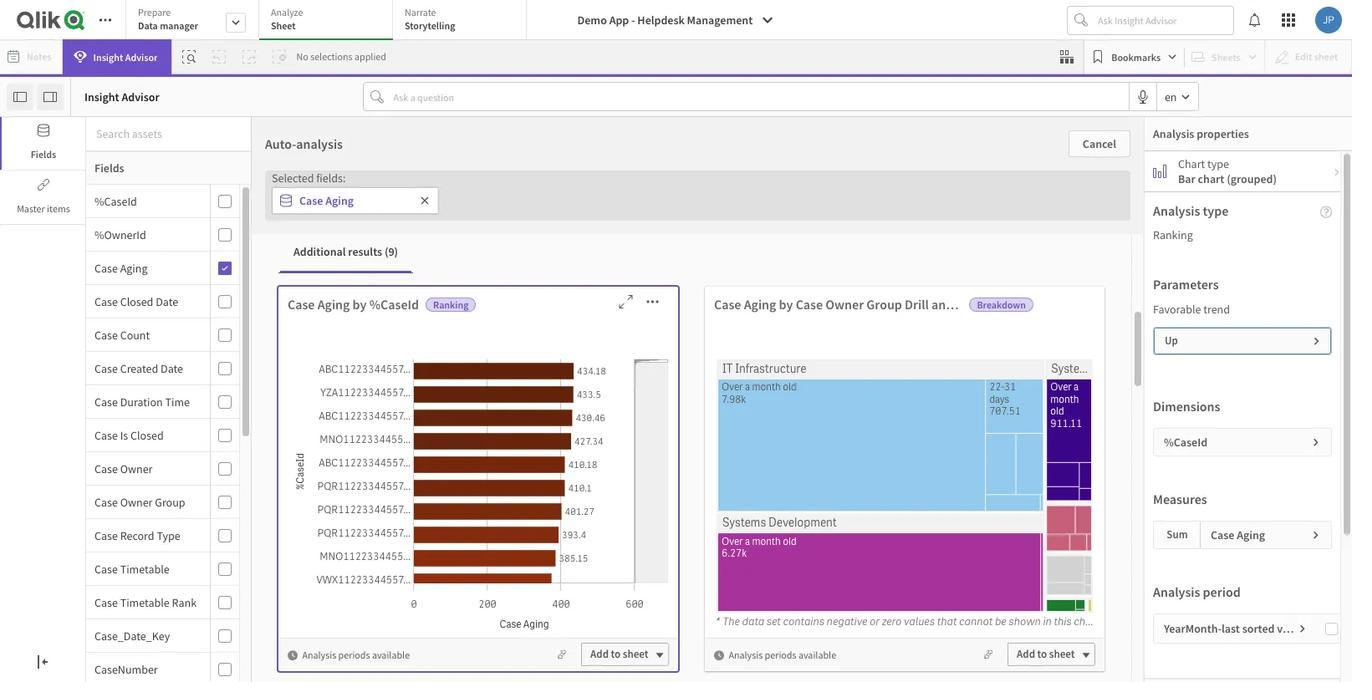 Task type: describe. For each thing, give the bounding box(es) containing it.
case owner button
[[86, 461, 207, 476]]

analysis
[[296, 135, 343, 152]]

en button
[[1157, 83, 1198, 110]]

period
[[1203, 584, 1241, 600]]

to for case aging by %caseid
[[611, 647, 621, 661]]

bookmarks button
[[1088, 43, 1181, 70]]

analysis periods available for case
[[729, 649, 836, 661]]

priority for 142
[[638, 116, 727, 152]]

1 horizontal spatial %caseid
[[369, 296, 419, 313]]

%ownerid button
[[86, 227, 207, 242]]

selected fields:
[[272, 171, 346, 186]]

fields:
[[316, 171, 346, 186]]

-
[[631, 13, 635, 28]]

or
[[869, 615, 879, 629]]

case timetable button
[[86, 561, 207, 577]]

trend
[[1203, 302, 1230, 317]]

date for case closed date
[[156, 294, 178, 309]]

2 horizontal spatial %caseid
[[1164, 435, 1207, 450]]

up
[[1165, 334, 1178, 348]]

to for case aging by case owner group drill and case timetable
[[1037, 647, 1047, 661]]

open
[[270, 239, 298, 255]]

bar chart image
[[1153, 165, 1166, 178]]

0 vertical spatial timetable
[[986, 296, 1044, 313]]

no
[[296, 50, 308, 63]]

hide assets image
[[13, 90, 27, 103]]

1 horizontal spatial *
[[715, 615, 720, 629]]

insight inside dropdown button
[[93, 51, 123, 63]]

the
[[722, 615, 740, 629]]

cases inside medium priority cases 142
[[733, 116, 806, 152]]

small image for yearmonth-last sorted values
[[1298, 624, 1308, 634]]

case inside "case timetable rank" menu item
[[94, 595, 118, 610]]

timetable for case timetable rank
[[120, 595, 170, 610]]

yearmonth-last sorted values
[[1164, 621, 1309, 636]]

tab list containing prepare
[[125, 0, 533, 42]]

additional results (9) button
[[280, 232, 411, 273]]

number
[[142, 239, 185, 255]]

low priority cases 203
[[1001, 116, 1226, 213]]

analysis type
[[1153, 202, 1229, 219]]

prepare
[[138, 6, 171, 18]]

sheet for case aging by %caseid
[[623, 647, 648, 661]]

analysis periods available for %caseid
[[302, 649, 410, 661]]

results
[[348, 244, 382, 259]]

1 horizontal spatial fields
[[94, 161, 124, 176]]

application containing 72
[[0, 0, 1352, 682]]

details image
[[1145, 680, 1339, 682]]

type inside "menu item"
[[157, 528, 180, 543]]

date for case created date
[[161, 361, 183, 376]]

case created date
[[94, 361, 183, 376]]

size
[[57, 239, 78, 255]]

data
[[138, 19, 158, 32]]

record
[[120, 528, 154, 543]]

case owner group button
[[86, 495, 207, 510]]

low
[[1001, 116, 1053, 152]]

%ownerid
[[94, 227, 146, 242]]

deselect field image
[[420, 196, 430, 206]]

1 horizontal spatial values
[[1277, 621, 1309, 636]]

case closed date
[[94, 294, 178, 309]]

time inside menu item
[[165, 394, 190, 409]]

cancel button
[[1068, 130, 1130, 157]]

cannot
[[959, 615, 992, 629]]

case owner menu item
[[86, 452, 239, 486]]

0 vertical spatial group
[[866, 296, 902, 313]]

chart.
[[1073, 615, 1102, 629]]

cancel
[[1083, 136, 1116, 151]]

cases down "142"
[[598, 221, 634, 239]]

sheet for case aging by case owner group drill and case timetable
[[1049, 647, 1075, 661]]

duration inside menu item
[[120, 394, 163, 409]]

narrate storytelling
[[405, 6, 455, 32]]

breakdown
[[977, 298, 1026, 311]]

analysis properties
[[1153, 126, 1249, 141]]

insight advisor inside dropdown button
[[93, 51, 158, 63]]

* the data set contains negative or zero values that cannot be shown in this chart.
[[715, 615, 1102, 629]]

small image inside up button
[[1312, 331, 1322, 351]]

case aging by case owner group drill and case timetable
[[714, 296, 1044, 313]]

0 vertical spatial owner
[[826, 296, 864, 313]]

help image
[[1320, 207, 1332, 218]]

owner for case owner
[[120, 461, 153, 476]]

Ask a question text field
[[390, 83, 1129, 110]]

vs
[[83, 221, 96, 239]]

set
[[766, 615, 780, 629]]

142
[[628, 152, 712, 213]]

timetable for case timetable
[[120, 561, 170, 577]]

represents
[[81, 239, 139, 255]]

favorable trend
[[1153, 302, 1230, 317]]

storytelling
[[405, 19, 455, 32]]

small image for case aging by %caseid
[[288, 650, 298, 660]]

negative
[[826, 615, 867, 629]]

case inside case record type "menu item"
[[94, 528, 118, 543]]

available for case
[[798, 649, 836, 661]]

72
[[198, 152, 254, 213]]

master items
[[17, 202, 70, 215]]

(grouped)
[[1227, 171, 1277, 186]]

selections
[[310, 50, 353, 63]]

full screen image
[[612, 293, 639, 310]]

case aging menu item
[[86, 252, 239, 285]]

case owner group menu item
[[86, 486, 239, 519]]

case created date button
[[86, 361, 207, 376]]

case duration time button
[[86, 394, 207, 409]]

case_date_key button
[[86, 628, 207, 643]]

case inside case owner "menu item"
[[94, 461, 118, 476]]

closed inside menu item
[[130, 428, 164, 443]]

case inside case count menu item
[[94, 327, 118, 342]]

app
[[609, 13, 629, 28]]

be
[[995, 615, 1006, 629]]

management
[[687, 13, 753, 28]]

high priority cases 72
[[111, 116, 341, 213]]

casenumber
[[94, 662, 158, 677]]

case_date_key menu item
[[86, 620, 239, 653]]

case_date_key
[[94, 628, 170, 643]]

case count menu item
[[86, 319, 239, 352]]

1 vertical spatial insight
[[84, 89, 119, 104]]

en
[[1165, 89, 1177, 104]]

priority for 203
[[1058, 116, 1148, 152]]

case duration time
[[94, 394, 190, 409]]

rank
[[172, 595, 197, 610]]

1 vertical spatial advisor
[[122, 89, 159, 104]]

high
[[111, 116, 168, 152]]

case timetable rank
[[94, 595, 197, 610]]

applied
[[355, 50, 386, 63]]

0 horizontal spatial fields
[[31, 148, 56, 161]]

Ask Insight Advisor text field
[[1094, 7, 1233, 33]]

helpdesk
[[637, 13, 685, 28]]

priority
[[227, 239, 268, 255]]

priority for 72
[[173, 116, 263, 152]]

open for open & resolved cases over time
[[8, 538, 41, 556]]

1 horizontal spatial ranking
[[1153, 227, 1193, 242]]

available for %caseid
[[372, 649, 410, 661]]



Task type: vqa. For each thing, say whether or not it's contained in the screenshot.
How do I interact with visualizations? image
no



Task type: locate. For each thing, give the bounding box(es) containing it.
1 vertical spatial duration
[[120, 394, 163, 409]]

case record type
[[94, 528, 180, 543]]

by for case
[[779, 296, 793, 313]]

1 available from the left
[[372, 649, 410, 661]]

add to sheet
[[590, 647, 648, 661], [1017, 647, 1075, 661]]

casenumber menu item
[[86, 653, 239, 682]]

menu containing %caseid
[[86, 185, 252, 682]]

analyze sheet
[[271, 6, 303, 32]]

timetable
[[986, 296, 1044, 313], [120, 561, 170, 577], [120, 595, 170, 610]]

1 horizontal spatial type
[[703, 221, 731, 239]]

closed inside menu item
[[120, 294, 153, 309]]

by for %caseid
[[353, 296, 367, 313]]

time right over
[[184, 538, 214, 556]]

periods for %caseid
[[338, 649, 370, 661]]

small image for case aging by case owner group drill and case timetable
[[714, 650, 724, 660]]

dimensions
[[1153, 398, 1220, 415]]

date
[[156, 294, 178, 309], [161, 361, 183, 376]]

resolved
[[56, 538, 111, 556]]

analyze
[[271, 6, 303, 18]]

type for chart
[[1207, 156, 1229, 171]]

2 add from the left
[[1017, 647, 1035, 661]]

case is closed button
[[86, 428, 207, 443]]

type right chart
[[1207, 156, 1229, 171]]

1 vertical spatial type
[[1203, 202, 1229, 219]]

1 vertical spatial group
[[155, 495, 185, 510]]

0 horizontal spatial add to sheet
[[590, 647, 648, 661]]

time down case created date menu item
[[165, 394, 190, 409]]

timetable right and
[[986, 296, 1044, 313]]

0 horizontal spatial ranking
[[433, 298, 469, 311]]

add for case aging by %caseid
[[590, 647, 609, 661]]

add for case aging by case owner group drill and case timetable
[[1017, 647, 1035, 661]]

1 horizontal spatial by
[[637, 221, 651, 239]]

type
[[1207, 156, 1229, 171], [1203, 202, 1229, 219]]

casenumber button
[[86, 662, 207, 677]]

0 horizontal spatial small image
[[288, 650, 298, 660]]

medium
[[534, 116, 632, 152]]

no selections applied
[[296, 50, 386, 63]]

small image
[[1332, 167, 1342, 177], [1311, 437, 1321, 447], [1311, 530, 1321, 540], [1298, 624, 1308, 634]]

type right record
[[157, 528, 180, 543]]

2 horizontal spatial case aging
[[1211, 528, 1265, 543]]

1 horizontal spatial group
[[866, 296, 902, 313]]

open for open cases by priority type
[[563, 221, 596, 239]]

closed right "is"
[[130, 428, 164, 443]]

case inside case owner group menu item
[[94, 495, 118, 510]]

%caseid inside %caseid menu item
[[94, 194, 137, 209]]

advisor inside dropdown button
[[125, 51, 158, 63]]

duration down created
[[120, 394, 163, 409]]

cases up selected fields:
[[269, 116, 341, 152]]

advisor down data at the left
[[125, 51, 158, 63]]

cases down items
[[44, 221, 80, 239]]

cases down ask a question text field
[[733, 116, 806, 152]]

owner for case owner group
[[120, 495, 153, 510]]

cases up chart
[[1153, 116, 1226, 152]]

yearmonth-
[[1164, 621, 1222, 636]]

application
[[0, 0, 1352, 682]]

selections tool image
[[1060, 50, 1074, 64]]

0 horizontal spatial group
[[155, 495, 185, 510]]

2 horizontal spatial by
[[779, 296, 793, 313]]

1 add to sheet button from the left
[[581, 643, 669, 666]]

owner inside "menu item"
[[120, 461, 153, 476]]

0 horizontal spatial add
[[590, 647, 609, 661]]

priority inside medium priority cases 142
[[638, 116, 727, 152]]

smart search image
[[183, 50, 196, 64]]

group down case owner "menu item"
[[155, 495, 185, 510]]

chart type bar chart (grouped)
[[1178, 156, 1277, 186]]

0 horizontal spatial by
[[353, 296, 367, 313]]

advisor
[[125, 51, 158, 63], [122, 89, 159, 104]]

hide properties image
[[43, 90, 57, 103]]

0 horizontal spatial *
[[8, 239, 14, 255]]

more image
[[639, 293, 666, 310]]

0 horizontal spatial to
[[611, 647, 621, 661]]

case owner
[[94, 461, 153, 476]]

1 horizontal spatial to
[[1037, 647, 1047, 661]]

0 vertical spatial insight
[[93, 51, 123, 63]]

tab list
[[125, 0, 533, 42]]

* left bubble at the left
[[8, 239, 14, 255]]

case inside case closed date menu item
[[94, 294, 118, 309]]

2 add to sheet button from the left
[[1008, 643, 1095, 666]]

cases inside low priority cases 203
[[1153, 116, 1226, 152]]

advisor up the high
[[122, 89, 159, 104]]

case created date menu item
[[86, 352, 239, 385]]

case inside "menu item"
[[94, 260, 118, 276]]

1 add to sheet from the left
[[590, 647, 648, 661]]

0 vertical spatial closed
[[120, 294, 153, 309]]

0 vertical spatial ranking
[[1153, 227, 1193, 242]]

duration down %caseid button
[[98, 221, 152, 239]]

type down "142"
[[703, 221, 731, 239]]

in
[[1043, 615, 1051, 629]]

1 horizontal spatial add to sheet button
[[1008, 643, 1095, 666]]

2 sheet from the left
[[1049, 647, 1075, 661]]

is
[[120, 428, 128, 443]]

1 horizontal spatial add
[[1017, 647, 1035, 661]]

2 available from the left
[[798, 649, 836, 661]]

1 master items button from the left
[[0, 171, 85, 224]]

type down "chart"
[[1203, 202, 1229, 219]]

of
[[187, 239, 198, 255]]

open for open cases vs duration * bubble size represents number of high priority open cases
[[8, 221, 41, 239]]

small image for case aging
[[1311, 530, 1321, 540]]

bubble
[[17, 239, 55, 255]]

1 vertical spatial time
[[184, 538, 214, 556]]

high
[[201, 239, 225, 255]]

prepare data manager
[[138, 6, 198, 32]]

cases up case timetable
[[113, 538, 149, 556]]

case aging down fields:
[[299, 193, 354, 208]]

sheet
[[271, 19, 296, 32]]

that
[[937, 615, 957, 629]]

bar
[[1178, 171, 1196, 186]]

cases
[[300, 239, 332, 255]]

1 horizontal spatial periods
[[765, 649, 796, 661]]

fields
[[31, 148, 56, 161], [94, 161, 124, 176]]

0 horizontal spatial analysis periods available
[[302, 649, 410, 661]]

* left the
[[715, 615, 720, 629]]

case inside case is closed menu item
[[94, 428, 118, 443]]

case duration time menu item
[[86, 385, 239, 419]]

type inside chart type bar chart (grouped)
[[1207, 156, 1229, 171]]

case aging inside "menu item"
[[94, 260, 148, 276]]

1 horizontal spatial case aging
[[299, 193, 354, 208]]

0 vertical spatial type
[[1207, 156, 1229, 171]]

1 vertical spatial *
[[715, 615, 720, 629]]

case aging by %caseid
[[288, 296, 419, 313]]

measures
[[1153, 491, 1207, 508]]

0 vertical spatial time
[[165, 394, 190, 409]]

chart
[[1178, 156, 1205, 171]]

items
[[47, 202, 70, 215]]

case inside case created date menu item
[[94, 361, 118, 376]]

owner up case owner group
[[120, 461, 153, 476]]

cases
[[269, 116, 341, 152], [733, 116, 806, 152], [1153, 116, 1226, 152], [44, 221, 80, 239], [598, 221, 634, 239], [113, 538, 149, 556]]

case record type menu item
[[86, 519, 239, 553]]

0 horizontal spatial type
[[157, 528, 180, 543]]

timetable inside "case timetable rank" menu item
[[120, 595, 170, 610]]

1 analysis periods available from the left
[[302, 649, 410, 661]]

1 horizontal spatial analysis periods available
[[729, 649, 836, 661]]

last
[[1222, 621, 1240, 636]]

0 vertical spatial case aging
[[299, 193, 354, 208]]

2 vertical spatial case aging
[[1211, 528, 1265, 543]]

created
[[120, 361, 158, 376]]

1 vertical spatial owner
[[120, 461, 153, 476]]

fields down the high
[[94, 161, 124, 176]]

priority inside high priority cases 72
[[173, 116, 263, 152]]

date right created
[[161, 361, 183, 376]]

timetable down case timetable button on the bottom left of page
[[120, 595, 170, 610]]

cases inside high priority cases 72
[[269, 116, 341, 152]]

date inside case created date menu item
[[161, 361, 183, 376]]

sheet
[[623, 647, 648, 661], [1049, 647, 1075, 661]]

2 vertical spatial %caseid
[[1164, 435, 1207, 450]]

group
[[866, 296, 902, 313], [155, 495, 185, 510]]

case timetable rank menu item
[[86, 586, 239, 620]]

Search assets text field
[[86, 119, 252, 149]]

case record type button
[[86, 528, 207, 543]]

case owner group
[[94, 495, 185, 510]]

master items button
[[0, 171, 85, 224], [2, 171, 85, 224]]

periods
[[338, 649, 370, 661], [765, 649, 796, 661]]

case timetable menu item
[[86, 553, 239, 586]]

case is closed
[[94, 428, 164, 443]]

type
[[703, 221, 731, 239], [157, 528, 180, 543]]

203
[[1072, 152, 1155, 213]]

case closed date menu item
[[86, 285, 239, 319]]

%caseid down (9)
[[369, 296, 419, 313]]

date down the case aging "menu item" on the left top of the page
[[156, 294, 178, 309]]

2 periods from the left
[[765, 649, 796, 661]]

auto-
[[265, 135, 296, 152]]

(9)
[[385, 244, 398, 259]]

owner up record
[[120, 495, 153, 510]]

sum
[[1167, 528, 1188, 542]]

0 horizontal spatial values
[[903, 615, 934, 629]]

1 vertical spatial date
[[161, 361, 183, 376]]

closed up count
[[120, 294, 153, 309]]

timetable inside case timetable menu item
[[120, 561, 170, 577]]

aging inside "menu item"
[[120, 260, 148, 276]]

fields up master items
[[31, 148, 56, 161]]

0 vertical spatial %caseid
[[94, 194, 137, 209]]

values right sorted
[[1277, 621, 1309, 636]]

menu
[[86, 185, 252, 682]]

%caseid button
[[86, 194, 207, 209]]

data
[[742, 615, 764, 629]]

additional results (9)
[[293, 244, 398, 259]]

%caseid menu item
[[86, 185, 239, 218]]

1 vertical spatial insight advisor
[[84, 89, 159, 104]]

2 analysis periods available from the left
[[729, 649, 836, 661]]

1 to from the left
[[611, 647, 621, 661]]

group inside menu item
[[155, 495, 185, 510]]

group left drill
[[866, 296, 902, 313]]

%caseid
[[94, 194, 137, 209], [369, 296, 419, 313], [1164, 435, 1207, 450]]

open & resolved cases over time
[[8, 538, 214, 556]]

master
[[17, 202, 45, 215]]

bookmarks
[[1111, 51, 1161, 63]]

1 vertical spatial type
[[157, 528, 180, 543]]

case inside case timetable menu item
[[94, 561, 118, 577]]

0 vertical spatial advisor
[[125, 51, 158, 63]]

medium priority cases 142
[[534, 116, 806, 213]]

by for priority
[[637, 221, 651, 239]]

0 vertical spatial insight advisor
[[93, 51, 158, 63]]

small image
[[1312, 331, 1322, 351], [288, 650, 298, 660], [714, 650, 724, 660]]

contains
[[783, 615, 824, 629]]

zero
[[881, 615, 901, 629]]

* inside open cases vs duration * bubble size represents number of high priority open cases
[[8, 239, 14, 255]]

manager
[[160, 19, 198, 32]]

case aging down represents
[[94, 260, 148, 276]]

timetable down over
[[120, 561, 170, 577]]

case inside case duration time menu item
[[94, 394, 118, 409]]

0 horizontal spatial add to sheet button
[[581, 643, 669, 666]]

1 sheet from the left
[[623, 647, 648, 661]]

open inside open cases vs duration * bubble size represents number of high priority open cases
[[8, 221, 41, 239]]

type for analysis
[[1203, 202, 1229, 219]]

and
[[932, 296, 953, 313]]

%ownerid menu item
[[86, 218, 239, 252]]

0 vertical spatial duration
[[98, 221, 152, 239]]

duration inside open cases vs duration * bubble size represents number of high priority open cases
[[98, 221, 152, 239]]

priority inside low priority cases 203
[[1058, 116, 1148, 152]]

add to sheet button for case aging by case owner group drill and case timetable
[[1008, 643, 1095, 666]]

cases inside open cases vs duration * bubble size represents number of high priority open cases
[[44, 221, 80, 239]]

favorable
[[1153, 302, 1201, 317]]

1 periods from the left
[[338, 649, 370, 661]]

2 vertical spatial timetable
[[120, 595, 170, 610]]

date inside case closed date menu item
[[156, 294, 178, 309]]

2 master items button from the left
[[2, 171, 85, 224]]

1 vertical spatial closed
[[130, 428, 164, 443]]

count
[[120, 327, 150, 342]]

add to sheet button for case aging by %caseid
[[581, 643, 669, 666]]

case timetable
[[94, 561, 170, 577]]

periods for case
[[765, 649, 796, 661]]

1 horizontal spatial available
[[798, 649, 836, 661]]

0 horizontal spatial available
[[372, 649, 410, 661]]

case aging up period
[[1211, 528, 1265, 543]]

insight advisor down data at the left
[[93, 51, 158, 63]]

add to sheet for case aging by case owner group drill and case timetable
[[1017, 647, 1075, 661]]

demo app - helpdesk management
[[577, 13, 753, 28]]

1 vertical spatial ranking
[[433, 298, 469, 311]]

1 vertical spatial %caseid
[[369, 296, 419, 313]]

%caseid down dimensions
[[1164, 435, 1207, 450]]

case timetable rank button
[[86, 595, 207, 610]]

owner inside menu item
[[120, 495, 153, 510]]

insight advisor button
[[62, 39, 172, 74]]

additional
[[293, 244, 346, 259]]

aging
[[325, 193, 354, 208], [120, 260, 148, 276], [317, 296, 350, 313], [744, 296, 776, 313], [1237, 528, 1265, 543]]

properties
[[1197, 126, 1249, 141]]

1 horizontal spatial small image
[[714, 650, 724, 660]]

insight advisor down insight advisor dropdown button
[[84, 89, 159, 104]]

case is closed menu item
[[86, 419, 239, 452]]

0 horizontal spatial %caseid
[[94, 194, 137, 209]]

small image for %caseid
[[1311, 437, 1321, 447]]

2 vertical spatial owner
[[120, 495, 153, 510]]

0 horizontal spatial sheet
[[623, 647, 648, 661]]

0 horizontal spatial periods
[[338, 649, 370, 661]]

%caseid up the %ownerid
[[94, 194, 137, 209]]

0 horizontal spatial case aging
[[94, 260, 148, 276]]

1 vertical spatial case aging
[[94, 260, 148, 276]]

2 add to sheet from the left
[[1017, 647, 1075, 661]]

to
[[611, 647, 621, 661], [1037, 647, 1047, 661]]

2 to from the left
[[1037, 647, 1047, 661]]

1 add from the left
[[590, 647, 609, 661]]

analysis period
[[1153, 584, 1241, 600]]

1 vertical spatial timetable
[[120, 561, 170, 577]]

fields button
[[0, 117, 85, 170], [2, 117, 85, 170], [86, 151, 252, 185]]

narrate
[[405, 6, 436, 18]]

0 vertical spatial date
[[156, 294, 178, 309]]

0 vertical spatial type
[[703, 221, 731, 239]]

james peterson image
[[1315, 7, 1342, 33]]

owner left drill
[[826, 296, 864, 313]]

0 vertical spatial *
[[8, 239, 14, 255]]

add to sheet for case aging by %caseid
[[590, 647, 648, 661]]

case aging button
[[86, 260, 207, 276]]

values right zero on the bottom right of page
[[903, 615, 934, 629]]

parameters
[[1153, 276, 1219, 293]]

this
[[1053, 615, 1071, 629]]

1 horizontal spatial sheet
[[1049, 647, 1075, 661]]

1 horizontal spatial add to sheet
[[1017, 647, 1075, 661]]

2 horizontal spatial small image
[[1312, 331, 1322, 351]]

sum button
[[1154, 522, 1201, 549]]

case aging
[[299, 193, 354, 208], [94, 260, 148, 276], [1211, 528, 1265, 543]]



